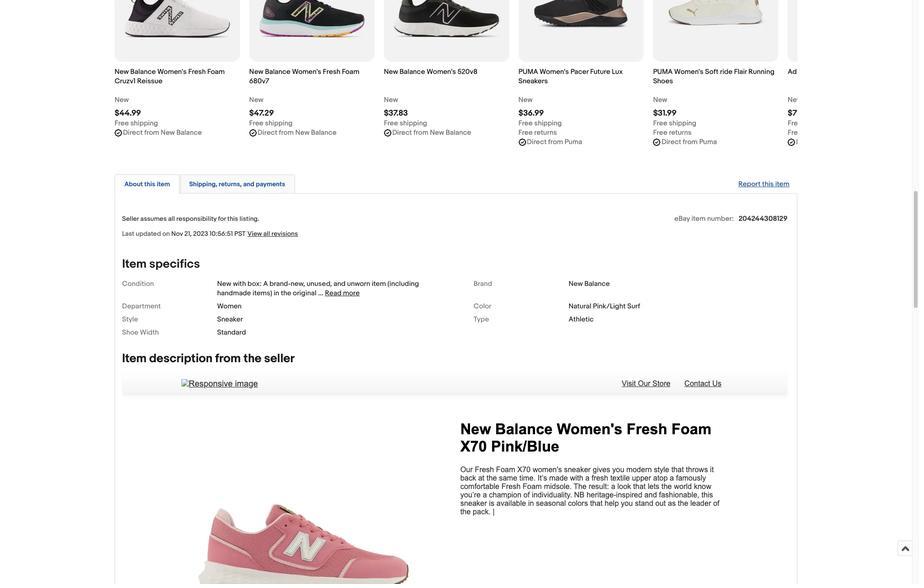 Task type: describe. For each thing, give the bounding box(es) containing it.
$47.29 text field
[[249, 108, 274, 118]]

shipping for $47.29
[[265, 119, 293, 128]]

seller assumes all responsibility for this listing.
[[122, 215, 260, 223]]

direct for 'direct from new balance' text box related to $47.29
[[258, 128, 278, 137]]

seller
[[122, 215, 139, 223]]

ebay item number: 204244308129
[[675, 214, 788, 223]]

shipping for $36.99
[[535, 119, 562, 128]]

condition
[[122, 279, 154, 288]]

new $44.99 free shipping
[[115, 95, 158, 128]]

new for new $31.99 free shipping free returns
[[654, 95, 668, 104]]

ebay
[[675, 214, 691, 223]]

680v7
[[249, 77, 270, 85]]

0 vertical spatial shoes
[[852, 67, 872, 76]]

5 free shipping text field from the left
[[788, 119, 832, 128]]

payments
[[256, 180, 286, 188]]

$36.99 text field
[[519, 108, 544, 118]]

sneaker
[[217, 315, 243, 324]]

from for direct from adidas text box
[[818, 137, 833, 146]]

women's for $44.99
[[158, 67, 187, 76]]

shipping, returns, and payments
[[189, 180, 286, 188]]

new text field for $44.99
[[115, 95, 129, 105]]

with
[[233, 279, 246, 288]]

204244308129
[[739, 214, 788, 223]]

width
[[140, 328, 159, 337]]

number:
[[708, 214, 735, 223]]

$37.83 text field
[[384, 108, 408, 118]]

direct for direct from puma text field
[[662, 137, 682, 146]]

puma women's soft ride flair running shoes
[[654, 67, 775, 85]]

new for new $37.83 free shipping
[[384, 95, 398, 104]]

Direct from Puma text field
[[527, 137, 583, 147]]

in
[[274, 289, 280, 298]]

4 free shipping text field from the left
[[654, 119, 697, 128]]

surf
[[628, 302, 641, 311]]

athletic
[[569, 315, 594, 324]]

report
[[739, 180, 761, 188]]

new text field for $31.99
[[654, 95, 668, 105]]

$79.00 text field
[[788, 108, 814, 118]]

new text field for $36.99
[[519, 95, 533, 105]]

responsibility
[[177, 215, 217, 223]]

from for direct from puma text box
[[549, 137, 564, 146]]

shipping for $79.00
[[804, 119, 832, 128]]

adizero sl running shoes
[[788, 67, 872, 76]]

women
[[217, 302, 242, 311]]

more
[[343, 289, 360, 298]]

items)
[[253, 289, 272, 298]]

revisions
[[272, 230, 298, 238]]

free for $37.83
[[384, 119, 398, 128]]

$44.99 text field
[[115, 108, 141, 118]]

shipping, returns, and payments button
[[189, 180, 286, 188]]

new $37.83 free shipping
[[384, 95, 428, 128]]

color
[[474, 302, 492, 311]]

item specifics
[[122, 257, 200, 271]]

description
[[149, 351, 213, 366]]

original
[[293, 289, 317, 298]]

pst
[[235, 230, 246, 238]]

view
[[248, 230, 262, 238]]

pacer
[[571, 67, 589, 76]]

seller
[[264, 351, 295, 366]]

$36.99
[[519, 108, 544, 118]]

$47.29
[[249, 108, 274, 118]]

box:
[[248, 279, 262, 288]]

foam for $44.99
[[208, 67, 225, 76]]

free for $36.99
[[519, 119, 533, 128]]

unworn
[[347, 279, 371, 288]]

free shipping text field for $47.29
[[249, 119, 293, 128]]

women's for $37.83
[[427, 67, 456, 76]]

sneakers
[[519, 77, 548, 85]]

free shipping text field for $44.99
[[115, 119, 158, 128]]

new for new balance women's fresh foam cruzv1 reissue
[[115, 67, 129, 76]]

item description from the seller
[[122, 351, 295, 366]]

pink/light
[[594, 302, 626, 311]]

$44.99
[[115, 108, 141, 118]]

direct from new balance text field for $44.99
[[123, 128, 202, 137]]

reissue
[[137, 77, 163, 85]]

new for new $47.29 free shipping
[[249, 95, 264, 104]]

shipping for $44.99
[[131, 119, 158, 128]]

item right ebay
[[692, 214, 706, 223]]

puma for $31.99
[[654, 67, 673, 76]]

report this item link
[[734, 175, 795, 193]]

updated
[[136, 230, 161, 238]]

sl
[[815, 67, 823, 76]]

new balance women's 520v8
[[384, 67, 478, 76]]

adizero
[[788, 67, 813, 76]]

Free returns text field
[[519, 128, 557, 137]]

direct for direct from adidas text box
[[797, 137, 817, 146]]

direct for 'direct from new balance' text box related to $44.99
[[123, 128, 143, 137]]

returns for $79.00
[[804, 128, 827, 137]]

0 horizontal spatial all
[[168, 215, 175, 223]]

fresh for $47.29
[[323, 67, 341, 76]]

about this item button
[[125, 180, 170, 188]]

$31.99 text field
[[654, 108, 677, 118]]

soft
[[706, 67, 719, 76]]

direct for 'direct from new balance' text box associated with $37.83
[[393, 128, 412, 137]]

new for new balance women's 520v8
[[384, 67, 398, 76]]

and inside new with box: a brand-new, unused, and unworn item (including handmade items) in the original ...
[[334, 279, 346, 288]]

new for new $44.99 free shipping
[[115, 95, 129, 104]]

10:56:51
[[210, 230, 233, 238]]

balance inside new balance women's fresh foam 680v7
[[265, 67, 291, 76]]

2023
[[193, 230, 208, 238]]

free for $31.99
[[654, 119, 668, 128]]

about this item
[[125, 180, 170, 188]]

shipping for $37.83
[[400, 119, 428, 128]]

item inside new with box: a brand-new, unused, and unworn item (including handmade items) in the original ...
[[372, 279, 386, 288]]

women's for $47.29
[[292, 67, 322, 76]]

direct from new balance text field for $37.83
[[393, 128, 472, 137]]

new with box: a brand-new, unused, and unworn item (including handmade items) in the original ...
[[217, 279, 419, 298]]

new,
[[291, 279, 305, 288]]

standard
[[217, 328, 246, 337]]

report this item
[[739, 180, 790, 188]]

new text field for $37.83
[[384, 95, 398, 105]]

from for 'direct from new balance' text box related to $44.99
[[144, 128, 159, 137]]

about
[[125, 180, 143, 188]]

from for direct from puma text field
[[683, 137, 698, 146]]

returns for $31.99
[[670, 128, 692, 137]]

brand
[[474, 279, 493, 288]]



Task type: locate. For each thing, give the bounding box(es) containing it.
all
[[168, 215, 175, 223], [264, 230, 270, 238]]

$37.83
[[384, 108, 408, 118]]

future
[[591, 67, 611, 76]]

0 vertical spatial all
[[168, 215, 175, 223]]

1 horizontal spatial running
[[824, 67, 850, 76]]

from down "new $37.83 free shipping" on the left of page
[[414, 128, 429, 137]]

from down new $47.29 free shipping
[[279, 128, 294, 137]]

direct down $37.83 text box
[[393, 128, 412, 137]]

new text field up $79.00 text field
[[788, 95, 803, 105]]

tab list
[[115, 173, 798, 194]]

puma inside direct from puma text box
[[565, 137, 583, 146]]

style
[[122, 315, 138, 324]]

direct from puma for $36.99
[[527, 137, 583, 146]]

listing.
[[240, 215, 260, 223]]

2 free shipping text field from the left
[[249, 119, 293, 128]]

0 horizontal spatial running
[[749, 67, 775, 76]]

and right returns,
[[243, 180, 255, 188]]

shipping inside new $79.00 free shipping free returns
[[804, 119, 832, 128]]

all up on
[[168, 215, 175, 223]]

New text field
[[115, 95, 129, 105], [654, 95, 668, 105]]

new balance women's fresh foam cruzv1 reissue
[[115, 67, 225, 85]]

1 shipping from the left
[[131, 119, 158, 128]]

returns
[[535, 128, 557, 137], [670, 128, 692, 137], [804, 128, 827, 137]]

shipping for $31.99
[[670, 119, 697, 128]]

the right the in
[[281, 289, 292, 298]]

new text field for $47.29
[[249, 95, 264, 105]]

direct from new balance for $37.83
[[393, 128, 472, 137]]

1 direct from new balance from the left
[[123, 128, 202, 137]]

5 shipping from the left
[[670, 119, 697, 128]]

from inside text field
[[683, 137, 698, 146]]

and
[[243, 180, 255, 188], [334, 279, 346, 288]]

direct from new balance text field down new $44.99 free shipping
[[123, 128, 202, 137]]

1 item from the top
[[122, 257, 147, 271]]

1 foam from the left
[[208, 67, 225, 76]]

handmade
[[217, 289, 251, 298]]

shipping inside new $47.29 free shipping
[[265, 119, 293, 128]]

1 horizontal spatial puma
[[654, 67, 673, 76]]

3 returns from the left
[[804, 128, 827, 137]]

$79.00
[[788, 108, 814, 118]]

1 new text field from the left
[[115, 95, 129, 105]]

balance inside new balance women's fresh foam cruzv1 reissue
[[130, 67, 156, 76]]

nov
[[171, 230, 183, 238]]

for
[[218, 215, 226, 223]]

2 free returns text field from the left
[[788, 128, 827, 137]]

this for about
[[144, 180, 155, 188]]

all right view at top
[[264, 230, 270, 238]]

free shipping text field down $37.83 text box
[[384, 119, 428, 128]]

new for new $36.99 free shipping free returns
[[519, 95, 533, 104]]

fresh for $44.99
[[188, 67, 206, 76]]

1 direct from puma from the left
[[527, 137, 583, 146]]

free returns text field down $31.99 text box
[[654, 128, 692, 137]]

1 vertical spatial the
[[244, 351, 262, 366]]

the inside new with box: a brand-new, unused, and unworn item (including handmade items) in the original ...
[[281, 289, 292, 298]]

free returns text field for $31.99
[[654, 128, 692, 137]]

lux
[[612, 67, 623, 76]]

1 horizontal spatial foam
[[342, 67, 360, 76]]

free for $79.00
[[788, 119, 803, 128]]

direct down new $31.99 free shipping free returns
[[662, 137, 682, 146]]

free shipping text field for $37.83
[[384, 119, 428, 128]]

new $36.99 free shipping free returns
[[519, 95, 562, 137]]

2 puma from the left
[[700, 137, 718, 146]]

Direct from adidas text field
[[797, 137, 856, 147]]

assumes
[[140, 215, 167, 223]]

1 returns from the left
[[535, 128, 557, 137]]

2 horizontal spatial direct from new balance text field
[[393, 128, 472, 137]]

puma
[[565, 137, 583, 146], [700, 137, 718, 146]]

0 horizontal spatial direct from puma
[[527, 137, 583, 146]]

direct down free shipping text box
[[527, 137, 547, 146]]

2 direct from puma from the left
[[662, 137, 718, 146]]

4 women's from the left
[[540, 67, 569, 76]]

...
[[318, 289, 324, 298]]

0 horizontal spatial shoes
[[654, 77, 674, 85]]

foam inside new balance women's fresh foam 680v7
[[342, 67, 360, 76]]

new inside new with box: a brand-new, unused, and unworn item (including handmade items) in the original ...
[[217, 279, 232, 288]]

1 horizontal spatial the
[[281, 289, 292, 298]]

0 horizontal spatial puma
[[565, 137, 583, 146]]

new $47.29 free shipping
[[249, 95, 293, 128]]

direct from new balance
[[123, 128, 202, 137], [258, 128, 337, 137], [393, 128, 472, 137]]

this inside button
[[144, 180, 155, 188]]

shipping down $44.99 at the top of the page
[[131, 119, 158, 128]]

free shipping text field down $47.29
[[249, 119, 293, 128]]

1 direct from new balance text field from the left
[[123, 128, 202, 137]]

women's inside puma women's soft ride flair running shoes
[[675, 67, 704, 76]]

puma inside puma women's soft ride flair running shoes
[[654, 67, 673, 76]]

new inside new $36.99 free shipping free returns
[[519, 95, 533, 104]]

3 new text field from the left
[[519, 95, 533, 105]]

shipping down $47.29
[[265, 119, 293, 128]]

shipping inside new $44.99 free shipping
[[131, 119, 158, 128]]

new inside new $79.00 free shipping free returns
[[788, 95, 803, 104]]

shipping inside new $31.99 free shipping free returns
[[670, 119, 697, 128]]

this for report
[[763, 180, 775, 188]]

puma for $36.99
[[519, 67, 539, 76]]

1 horizontal spatial free returns text field
[[788, 128, 827, 137]]

0 vertical spatial the
[[281, 289, 292, 298]]

1 puma from the left
[[565, 137, 583, 146]]

1 horizontal spatial all
[[264, 230, 270, 238]]

2 foam from the left
[[342, 67, 360, 76]]

free shipping text field down "$79.00"
[[788, 119, 832, 128]]

1 free shipping text field from the left
[[115, 119, 158, 128]]

from down free shipping text box
[[549, 137, 564, 146]]

puma up sneakers on the right top of page
[[519, 67, 539, 76]]

1 horizontal spatial new text field
[[654, 95, 668, 105]]

new text field up $44.99 text box
[[115, 95, 129, 105]]

1 horizontal spatial shoes
[[852, 67, 872, 76]]

0 horizontal spatial foam
[[208, 67, 225, 76]]

new inside "new $37.83 free shipping"
[[384, 95, 398, 104]]

type
[[474, 315, 489, 324]]

direct from new balance for $47.29
[[258, 128, 337, 137]]

0 horizontal spatial this
[[144, 180, 155, 188]]

item for item description from the seller
[[122, 351, 147, 366]]

item inside button
[[157, 180, 170, 188]]

direct from puma down free shipping text box
[[527, 137, 583, 146]]

free returns text field down "$79.00"
[[788, 128, 827, 137]]

read
[[325, 289, 342, 298]]

item right unworn
[[372, 279, 386, 288]]

2 direct from new balance text field from the left
[[258, 128, 337, 137]]

0 horizontal spatial free returns text field
[[654, 128, 692, 137]]

new text field up $47.29 text field in the top of the page
[[249, 95, 264, 105]]

this right report
[[763, 180, 775, 188]]

direct down $47.29
[[258, 128, 278, 137]]

direct from new balance text field for $47.29
[[258, 128, 337, 137]]

item
[[776, 180, 790, 188], [157, 180, 170, 188], [692, 214, 706, 223], [372, 279, 386, 288]]

new text field for $79.00
[[788, 95, 803, 105]]

item up condition
[[122, 257, 147, 271]]

0 horizontal spatial direct from new balance
[[123, 128, 202, 137]]

1 vertical spatial shoes
[[654, 77, 674, 85]]

shipping up direct from puma text field
[[670, 119, 697, 128]]

new balance
[[569, 279, 610, 288]]

1 horizontal spatial direct from new balance text field
[[258, 128, 337, 137]]

free shipping text field down $44.99 at the top of the page
[[115, 119, 158, 128]]

0 horizontal spatial fresh
[[188, 67, 206, 76]]

2 new text field from the left
[[384, 95, 398, 105]]

2 shipping from the left
[[265, 119, 293, 128]]

shoes inside puma women's soft ride flair running shoes
[[654, 77, 674, 85]]

returns inside new $79.00 free shipping free returns
[[804, 128, 827, 137]]

free inside "new $37.83 free shipping"
[[384, 119, 398, 128]]

women's inside new balance women's fresh foam cruzv1 reissue
[[158, 67, 187, 76]]

fresh inside new balance women's fresh foam cruzv1 reissue
[[188, 67, 206, 76]]

from down new $31.99 free shipping free returns
[[683, 137, 698, 146]]

1 fresh from the left
[[188, 67, 206, 76]]

and inside button
[[243, 180, 255, 188]]

1 horizontal spatial returns
[[670, 128, 692, 137]]

0 horizontal spatial and
[[243, 180, 255, 188]]

direct from puma down new $31.99 free shipping free returns
[[662, 137, 718, 146]]

4 new text field from the left
[[788, 95, 803, 105]]

6 shipping from the left
[[804, 119, 832, 128]]

returns inside new $36.99 free shipping free returns
[[535, 128, 557, 137]]

1 free returns text field from the left
[[654, 128, 692, 137]]

direct from new balance text field down new $47.29 free shipping
[[258, 128, 337, 137]]

returns up direct from puma text box
[[535, 128, 557, 137]]

view all revisions link
[[246, 229, 298, 238]]

new balance women's fresh foam 680v7
[[249, 67, 360, 85]]

3 free shipping text field from the left
[[384, 119, 428, 128]]

direct down new $79.00 free shipping free returns
[[797, 137, 817, 146]]

new $79.00 free shipping free returns
[[788, 95, 832, 137]]

puma inside direct from puma text field
[[700, 137, 718, 146]]

shipping inside "new $37.83 free shipping"
[[400, 119, 428, 128]]

women's inside new balance women's fresh foam 680v7
[[292, 67, 322, 76]]

from
[[144, 128, 159, 137], [279, 128, 294, 137], [414, 128, 429, 137], [549, 137, 564, 146], [683, 137, 698, 146], [818, 137, 833, 146], [215, 351, 241, 366]]

new for new $79.00 free shipping free returns
[[788, 95, 803, 104]]

1 horizontal spatial direct from new balance
[[258, 128, 337, 137]]

foam inside new balance women's fresh foam cruzv1 reissue
[[208, 67, 225, 76]]

0 horizontal spatial the
[[244, 351, 262, 366]]

ride
[[721, 67, 733, 76]]

1 running from the left
[[749, 67, 775, 76]]

free for $44.99
[[115, 119, 129, 128]]

shoe
[[122, 328, 139, 337]]

new inside new balance women's fresh foam cruzv1 reissue
[[115, 67, 129, 76]]

department
[[122, 302, 161, 311]]

foam
[[208, 67, 225, 76], [342, 67, 360, 76]]

foam for $47.29
[[342, 67, 360, 76]]

from for 'direct from new balance' text box associated with $37.83
[[414, 128, 429, 137]]

free
[[115, 119, 129, 128], [249, 119, 264, 128], [384, 119, 398, 128], [519, 119, 533, 128], [654, 119, 668, 128], [788, 119, 803, 128], [519, 128, 533, 137], [654, 128, 668, 137], [788, 128, 803, 137]]

1 women's from the left
[[158, 67, 187, 76]]

free for $47.29
[[249, 119, 264, 128]]

2 direct from new balance from the left
[[258, 128, 337, 137]]

tab list containing about this item
[[115, 173, 798, 194]]

running right sl
[[824, 67, 850, 76]]

adidas
[[835, 137, 856, 146]]

shipping down "$79.00"
[[804, 119, 832, 128]]

from down new $44.99 free shipping
[[144, 128, 159, 137]]

shoes right sl
[[852, 67, 872, 76]]

2 puma from the left
[[654, 67, 673, 76]]

item right report
[[776, 180, 790, 188]]

puma women's pacer future lux sneakers
[[519, 67, 623, 85]]

direct from adidas
[[797, 137, 856, 146]]

shipping,
[[189, 180, 217, 188]]

2 item from the top
[[122, 351, 147, 366]]

new $31.99 free shipping free returns
[[654, 95, 697, 137]]

0 horizontal spatial puma
[[519, 67, 539, 76]]

1 vertical spatial item
[[122, 351, 147, 366]]

flair
[[735, 67, 748, 76]]

0 vertical spatial item
[[122, 257, 147, 271]]

direct from new balance text field down "new $37.83 free shipping" on the left of page
[[393, 128, 472, 137]]

520v8
[[458, 67, 478, 76]]

2 running from the left
[[824, 67, 850, 76]]

shipping inside new $36.99 free shipping free returns
[[535, 119, 562, 128]]

new inside new balance women's fresh foam 680v7
[[249, 67, 264, 76]]

1 horizontal spatial direct from puma
[[662, 137, 718, 146]]

item right about
[[157, 180, 170, 188]]

cruzv1
[[115, 77, 136, 85]]

Direct from New Balance text field
[[123, 128, 202, 137], [258, 128, 337, 137], [393, 128, 472, 137]]

0 horizontal spatial direct from new balance text field
[[123, 128, 202, 137]]

direct
[[123, 128, 143, 137], [258, 128, 278, 137], [393, 128, 412, 137], [527, 137, 547, 146], [662, 137, 682, 146], [797, 137, 817, 146]]

running inside puma women's soft ride flair running shoes
[[749, 67, 775, 76]]

2 horizontal spatial direct from new balance
[[393, 128, 472, 137]]

new inside new $44.99 free shipping
[[115, 95, 129, 104]]

new inside new $47.29 free shipping
[[249, 95, 264, 104]]

3 direct from new balance from the left
[[393, 128, 472, 137]]

New text field
[[249, 95, 264, 105], [384, 95, 398, 105], [519, 95, 533, 105], [788, 95, 803, 105]]

3 women's from the left
[[427, 67, 456, 76]]

new for new balance
[[569, 279, 583, 288]]

direct from new balance for $44.99
[[123, 128, 202, 137]]

this
[[763, 180, 775, 188], [144, 180, 155, 188], [228, 215, 238, 223]]

fresh inside new balance women's fresh foam 680v7
[[323, 67, 341, 76]]

puma inside puma women's pacer future lux sneakers
[[519, 67, 539, 76]]

Free shipping text field
[[519, 119, 562, 128]]

shoe width
[[122, 328, 159, 337]]

0 horizontal spatial new text field
[[115, 95, 129, 105]]

this right for
[[228, 215, 238, 223]]

shipping up free returns text box
[[535, 119, 562, 128]]

new for new with box: a brand-new, unused, and unworn item (including handmade items) in the original ...
[[217, 279, 232, 288]]

direct from new balance down new $44.99 free shipping
[[123, 128, 202, 137]]

direct for direct from puma text box
[[527, 137, 547, 146]]

read more
[[325, 289, 360, 298]]

puma up the '$31.99'
[[654, 67, 673, 76]]

3 direct from new balance text field from the left
[[393, 128, 472, 137]]

puma for $31.99
[[700, 137, 718, 146]]

specifics
[[149, 257, 200, 271]]

item
[[122, 257, 147, 271], [122, 351, 147, 366]]

0 vertical spatial and
[[243, 180, 255, 188]]

2 horizontal spatial this
[[763, 180, 775, 188]]

new inside new $31.99 free shipping free returns
[[654, 95, 668, 104]]

puma
[[519, 67, 539, 76], [654, 67, 673, 76]]

new for new balance women's fresh foam 680v7
[[249, 67, 264, 76]]

running right flair
[[749, 67, 775, 76]]

free shipping text field down the '$31.99'
[[654, 119, 697, 128]]

2 new text field from the left
[[654, 95, 668, 105]]

1 puma from the left
[[519, 67, 539, 76]]

1 vertical spatial and
[[334, 279, 346, 288]]

direct from new balance down "new $37.83 free shipping" on the left of page
[[393, 128, 472, 137]]

direct from puma
[[527, 137, 583, 146], [662, 137, 718, 146]]

new text field up $37.83 text box
[[384, 95, 398, 105]]

returns up direct from adidas
[[804, 128, 827, 137]]

3 shipping from the left
[[400, 119, 428, 128]]

and up read more on the left
[[334, 279, 346, 288]]

returns,
[[219, 180, 242, 188]]

0 horizontal spatial returns
[[535, 128, 557, 137]]

on
[[163, 230, 170, 238]]

item for item specifics
[[122, 257, 147, 271]]

free inside new $44.99 free shipping
[[115, 119, 129, 128]]

from down standard
[[215, 351, 241, 366]]

2 fresh from the left
[[323, 67, 341, 76]]

21,
[[185, 230, 192, 238]]

direct inside text field
[[662, 137, 682, 146]]

1 horizontal spatial and
[[334, 279, 346, 288]]

2 returns from the left
[[670, 128, 692, 137]]

returns for $36.99
[[535, 128, 557, 137]]

last updated on nov 21, 2023 10:56:51 pst view all revisions
[[122, 230, 298, 238]]

from left "adidas" at the top of the page
[[818, 137, 833, 146]]

2 women's from the left
[[292, 67, 322, 76]]

unused,
[[307, 279, 332, 288]]

free returns text field for $79.00
[[788, 128, 827, 137]]

read more button
[[325, 289, 360, 298]]

the left seller
[[244, 351, 262, 366]]

1 vertical spatial all
[[264, 230, 270, 238]]

puma for $36.99
[[565, 137, 583, 146]]

fresh
[[188, 67, 206, 76], [323, 67, 341, 76]]

this right about
[[144, 180, 155, 188]]

direct from puma for $31.99
[[662, 137, 718, 146]]

new text field up $31.99 text box
[[654, 95, 668, 105]]

4 shipping from the left
[[535, 119, 562, 128]]

2 horizontal spatial returns
[[804, 128, 827, 137]]

Direct from Puma text field
[[662, 137, 718, 147]]

1 horizontal spatial puma
[[700, 137, 718, 146]]

Free returns text field
[[654, 128, 692, 137], [788, 128, 827, 137]]

1 horizontal spatial this
[[228, 215, 238, 223]]

shoes up the '$31.99'
[[654, 77, 674, 85]]

new
[[115, 67, 129, 76], [249, 67, 264, 76], [384, 67, 398, 76], [115, 95, 129, 104], [249, 95, 264, 104], [384, 95, 398, 104], [519, 95, 533, 104], [654, 95, 668, 104], [788, 95, 803, 104], [161, 128, 175, 137], [296, 128, 310, 137], [430, 128, 445, 137], [217, 279, 232, 288], [569, 279, 583, 288]]

last
[[122, 230, 134, 238]]

5 women's from the left
[[675, 67, 704, 76]]

from for 'direct from new balance' text box related to $47.29
[[279, 128, 294, 137]]

(including
[[388, 279, 419, 288]]

1 new text field from the left
[[249, 95, 264, 105]]

direct from new balance down new $47.29 free shipping
[[258, 128, 337, 137]]

new text field up $36.99 text field
[[519, 95, 533, 105]]

brand-
[[270, 279, 291, 288]]

shipping down $37.83 text box
[[400, 119, 428, 128]]

women's inside puma women's pacer future lux sneakers
[[540, 67, 569, 76]]

item down shoe
[[122, 351, 147, 366]]

returns inside new $31.99 free shipping free returns
[[670, 128, 692, 137]]

1 horizontal spatial fresh
[[323, 67, 341, 76]]

returns up direct from puma text field
[[670, 128, 692, 137]]

natural
[[569, 302, 592, 311]]

Free shipping text field
[[115, 119, 158, 128], [249, 119, 293, 128], [384, 119, 428, 128], [654, 119, 697, 128], [788, 119, 832, 128]]

free inside new $47.29 free shipping
[[249, 119, 264, 128]]

direct down $44.99 text box
[[123, 128, 143, 137]]



Task type: vqa. For each thing, say whether or not it's contained in the screenshot.
and AdChoice
no



